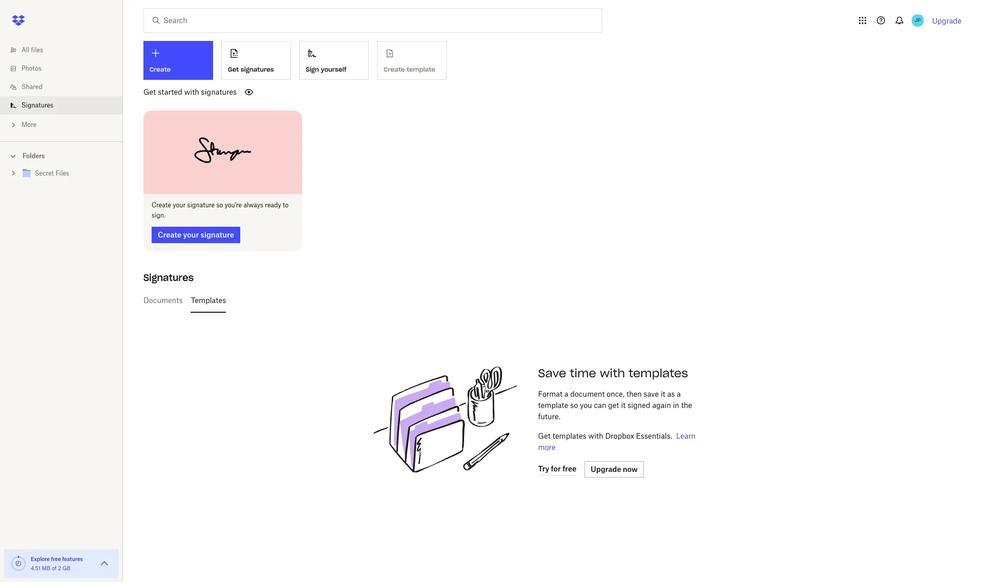 Task type: vqa. For each thing, say whether or not it's contained in the screenshot.
'this'
no



Task type: locate. For each thing, give the bounding box(es) containing it.
1 a from the left
[[565, 390, 568, 398]]

folders
[[23, 152, 45, 160]]

with right started
[[184, 88, 199, 96]]

0 vertical spatial create
[[150, 66, 171, 73]]

1 horizontal spatial a
[[677, 390, 681, 398]]

0 horizontal spatial signatures
[[22, 101, 53, 109]]

upgrade for upgrade link
[[932, 16, 962, 25]]

try for free
[[538, 465, 577, 473]]

dropbox image
[[8, 10, 29, 31]]

jp
[[915, 17, 921, 24]]

free up "of"
[[51, 556, 61, 563]]

1 vertical spatial free
[[51, 556, 61, 563]]

signatures
[[241, 65, 274, 73], [201, 88, 237, 96]]

create
[[150, 66, 171, 73], [152, 201, 171, 209], [158, 230, 181, 239]]

your down create your signature so you're always ready to sign.
[[183, 230, 199, 239]]

0 horizontal spatial templates
[[553, 432, 586, 440]]

1 vertical spatial get
[[143, 88, 156, 96]]

create inside button
[[158, 230, 181, 239]]

1 vertical spatial signature
[[201, 230, 234, 239]]

all files link
[[8, 41, 123, 59]]

secret
[[35, 170, 54, 177]]

your inside button
[[183, 230, 199, 239]]

create button
[[143, 41, 213, 80]]

your up create your signature
[[173, 201, 186, 209]]

with left dropbox
[[588, 432, 603, 440]]

2 horizontal spatial get
[[538, 432, 551, 440]]

0 horizontal spatial a
[[565, 390, 568, 398]]

0 vertical spatial so
[[216, 201, 223, 209]]

create up started
[[150, 66, 171, 73]]

upgrade right jp dropdown button
[[932, 16, 962, 25]]

2
[[58, 566, 61, 572]]

templates
[[629, 366, 688, 380], [553, 432, 586, 440]]

it right get
[[621, 401, 626, 410]]

0 vertical spatial upgrade
[[932, 16, 962, 25]]

0 vertical spatial signatures
[[22, 101, 53, 109]]

0 horizontal spatial upgrade
[[591, 465, 621, 474]]

template
[[538, 401, 568, 410]]

1 vertical spatial with
[[600, 366, 625, 380]]

with
[[184, 88, 199, 96], [600, 366, 625, 380], [588, 432, 603, 440]]

sign yourself
[[306, 65, 346, 73]]

upgrade now
[[591, 465, 638, 474]]

1 vertical spatial signatures
[[143, 272, 194, 284]]

0 horizontal spatial free
[[51, 556, 61, 563]]

you
[[580, 401, 592, 410]]

templates up save
[[629, 366, 688, 380]]

1 horizontal spatial get
[[228, 65, 239, 73]]

signatures down the shared
[[22, 101, 53, 109]]

free right for
[[563, 465, 577, 473]]

signed
[[628, 401, 650, 410]]

dropbox
[[605, 432, 634, 440]]

templates up the more
[[553, 432, 586, 440]]

folders button
[[0, 148, 123, 163]]

upgrade
[[932, 16, 962, 25], [591, 465, 621, 474]]

get signatures
[[228, 65, 274, 73]]

0 horizontal spatial it
[[621, 401, 626, 410]]

1 horizontal spatial signatures
[[241, 65, 274, 73]]

create your signature
[[158, 230, 234, 239]]

quota usage element
[[10, 556, 27, 572]]

get
[[228, 65, 239, 73], [143, 88, 156, 96], [538, 432, 551, 440]]

a
[[565, 390, 568, 398], [677, 390, 681, 398]]

documents tab
[[143, 288, 183, 313]]

0 vertical spatial templates
[[629, 366, 688, 380]]

0 vertical spatial free
[[563, 465, 577, 473]]

a right as
[[677, 390, 681, 398]]

0 horizontal spatial so
[[216, 201, 223, 209]]

signatures inside list item
[[22, 101, 53, 109]]

signatures up documents
[[143, 272, 194, 284]]

signature
[[187, 201, 215, 209], [201, 230, 234, 239]]

a right format
[[565, 390, 568, 398]]

get for get started with signatures
[[143, 88, 156, 96]]

list
[[0, 35, 123, 141]]

get signatures button
[[221, 41, 291, 80]]

learn more link
[[538, 432, 696, 452]]

1 horizontal spatial free
[[563, 465, 577, 473]]

get
[[608, 401, 619, 410]]

1 vertical spatial create
[[152, 201, 171, 209]]

1 vertical spatial so
[[570, 401, 578, 410]]

get inside button
[[228, 65, 239, 73]]

create inside create your signature so you're always ready to sign.
[[152, 201, 171, 209]]

0 horizontal spatial get
[[143, 88, 156, 96]]

1 horizontal spatial signatures
[[143, 272, 194, 284]]

signature up create your signature
[[187, 201, 215, 209]]

so left the you're on the left of the page
[[216, 201, 223, 209]]

1 horizontal spatial so
[[570, 401, 578, 410]]

signature inside create your signature so you're always ready to sign.
[[187, 201, 215, 209]]

explore
[[31, 556, 50, 563]]

signatures
[[22, 101, 53, 109], [143, 272, 194, 284]]

0 vertical spatial it
[[661, 390, 665, 398]]

1 vertical spatial it
[[621, 401, 626, 410]]

1 horizontal spatial templates
[[629, 366, 688, 380]]

1 vertical spatial your
[[183, 230, 199, 239]]

it
[[661, 390, 665, 398], [621, 401, 626, 410]]

1 horizontal spatial it
[[661, 390, 665, 398]]

create down sign.
[[158, 230, 181, 239]]

2 vertical spatial with
[[588, 432, 603, 440]]

to
[[283, 201, 289, 209]]

as
[[667, 390, 675, 398]]

upgrade left now at right
[[591, 465, 621, 474]]

your for create your signature so you're always ready to sign.
[[173, 201, 186, 209]]

tab list containing documents
[[143, 288, 957, 313]]

tab list
[[143, 288, 957, 313]]

0 vertical spatial with
[[184, 88, 199, 96]]

0 vertical spatial get
[[228, 65, 239, 73]]

create inside dropdown button
[[150, 66, 171, 73]]

1 horizontal spatial upgrade
[[932, 16, 962, 25]]

secret files link
[[20, 167, 115, 181]]

your inside create your signature so you're always ready to sign.
[[173, 201, 186, 209]]

upgrade inside upgrade now button
[[591, 465, 621, 474]]

2 vertical spatial get
[[538, 432, 551, 440]]

list containing all files
[[0, 35, 123, 141]]

started
[[158, 88, 182, 96]]

features
[[62, 556, 83, 563]]

get up get started with signatures
[[228, 65, 239, 73]]

more
[[538, 443, 556, 452]]

it left as
[[661, 390, 665, 398]]

signature for create your signature
[[201, 230, 234, 239]]

so inside the format a document once, then save it as a template so you can get it signed again in the future.
[[570, 401, 578, 410]]

get up the more
[[538, 432, 551, 440]]

once,
[[607, 390, 625, 398]]

create for create your signature
[[158, 230, 181, 239]]

free inside explore free features 4.51 mb of 2 gb
[[51, 556, 61, 563]]

0 vertical spatial signatures
[[241, 65, 274, 73]]

so
[[216, 201, 223, 209], [570, 401, 578, 410]]

try
[[538, 465, 549, 473]]

create up sign.
[[152, 201, 171, 209]]

try for free button
[[538, 463, 577, 476]]

0 vertical spatial signature
[[187, 201, 215, 209]]

upgrade now button
[[585, 461, 644, 478]]

signature inside the create your signature button
[[201, 230, 234, 239]]

format a document once, then save it as a template so you can get it signed again in the future.
[[538, 390, 692, 421]]

free
[[563, 465, 577, 473], [51, 556, 61, 563]]

create your signature so you're always ready to sign.
[[152, 201, 289, 219]]

so left you
[[570, 401, 578, 410]]

the
[[681, 401, 692, 410]]

with up once, at the right of page
[[600, 366, 625, 380]]

1 vertical spatial upgrade
[[591, 465, 621, 474]]

signature for create your signature so you're always ready to sign.
[[187, 201, 215, 209]]

your
[[173, 201, 186, 209], [183, 230, 199, 239]]

get started with signatures
[[143, 88, 237, 96]]

get left started
[[143, 88, 156, 96]]

signature down create your signature so you're always ready to sign.
[[201, 230, 234, 239]]

0 horizontal spatial signatures
[[201, 88, 237, 96]]

yourself
[[321, 65, 346, 73]]

shared
[[22, 83, 43, 91]]

gb
[[62, 566, 70, 572]]

0 vertical spatial your
[[173, 201, 186, 209]]

2 vertical spatial create
[[158, 230, 181, 239]]

documents
[[143, 296, 183, 305]]



Task type: describe. For each thing, give the bounding box(es) containing it.
time
[[570, 366, 596, 380]]

save
[[644, 390, 659, 398]]

more
[[22, 121, 37, 129]]

future.
[[538, 412, 560, 421]]

shared link
[[8, 78, 123, 96]]

signatures link
[[8, 96, 123, 115]]

photos
[[22, 65, 41, 72]]

now
[[623, 465, 638, 474]]

get templates with dropbox essentials.
[[538, 432, 672, 440]]

with for dropbox
[[588, 432, 603, 440]]

learn more
[[538, 432, 696, 452]]

upgrade link
[[932, 16, 962, 25]]

Search in folder "Dropbox" text field
[[163, 15, 581, 26]]

get for get signatures
[[228, 65, 239, 73]]

secret files
[[35, 170, 69, 177]]

save
[[538, 366, 566, 380]]

essentials.
[[636, 432, 672, 440]]

can
[[594, 401, 606, 410]]

your for create your signature
[[183, 230, 199, 239]]

create for create your signature so you're always ready to sign.
[[152, 201, 171, 209]]

1 vertical spatial templates
[[553, 432, 586, 440]]

format
[[538, 390, 563, 398]]

templates
[[191, 296, 226, 305]]

document
[[570, 390, 605, 398]]

you're
[[225, 201, 242, 209]]

upgrade for upgrade now
[[591, 465, 621, 474]]

get for get templates with dropbox essentials.
[[538, 432, 551, 440]]

learn
[[676, 432, 696, 440]]

always
[[244, 201, 263, 209]]

ready
[[265, 201, 281, 209]]

with for templates
[[600, 366, 625, 380]]

photos link
[[8, 59, 123, 78]]

for
[[551, 465, 561, 473]]

all files
[[22, 46, 43, 54]]

in
[[673, 401, 679, 410]]

free inside button
[[563, 465, 577, 473]]

1 vertical spatial signatures
[[201, 88, 237, 96]]

create for create
[[150, 66, 171, 73]]

all
[[22, 46, 29, 54]]

then
[[627, 390, 642, 398]]

files
[[31, 46, 43, 54]]

again
[[652, 401, 671, 410]]

signatures list item
[[0, 96, 123, 115]]

with for signatures
[[184, 88, 199, 96]]

sign.
[[152, 211, 165, 219]]

mb
[[42, 566, 50, 572]]

2 a from the left
[[677, 390, 681, 398]]

templates tab
[[191, 288, 226, 313]]

sign
[[306, 65, 319, 73]]

signatures inside button
[[241, 65, 274, 73]]

jp button
[[910, 12, 926, 29]]

explore free features 4.51 mb of 2 gb
[[31, 556, 83, 572]]

create your signature button
[[152, 227, 240, 243]]

4.51
[[31, 566, 40, 572]]

files
[[56, 170, 69, 177]]

save time with templates
[[538, 366, 688, 380]]

sign yourself button
[[299, 41, 369, 80]]

of
[[52, 566, 57, 572]]

more image
[[8, 120, 18, 130]]

so inside create your signature so you're always ready to sign.
[[216, 201, 223, 209]]



